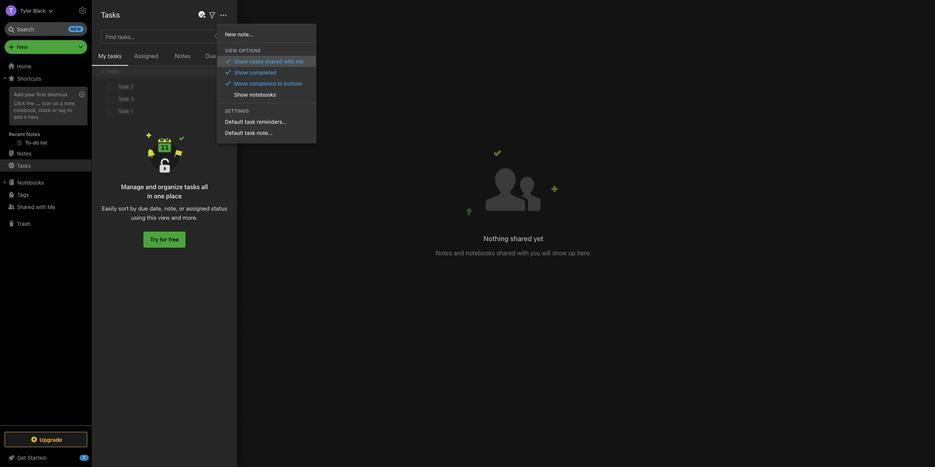 Task type: locate. For each thing, give the bounding box(es) containing it.
icon
[[42, 100, 52, 106]]

and inside manage and organize tasks all in one place
[[146, 184, 156, 191]]

tasks button
[[0, 160, 91, 172]]

shared with me up find tasks… text field at left
[[103, 11, 155, 20]]

or down on
[[52, 107, 57, 113]]

7
[[83, 456, 85, 461]]

upgrade button
[[5, 432, 87, 448]]

upgrade
[[40, 437, 62, 443]]

view
[[158, 214, 170, 221]]

tasks
[[108, 52, 122, 59], [184, 184, 200, 191]]

0 vertical spatial me
[[145, 11, 155, 20]]

shared down tags
[[17, 204, 34, 210]]

1 vertical spatial new
[[17, 44, 28, 50]]

options
[[239, 48, 261, 53]]

shared with me link
[[0, 201, 91, 213]]

new up view
[[225, 31, 236, 37]]

completed up move completed to bottom link
[[250, 69, 276, 76]]

new
[[225, 31, 236, 37], [17, 44, 28, 50]]

show for show notes shared with me
[[234, 58, 248, 64]]

2 dropdown list menu from the top
[[217, 116, 316, 138]]

tasks up the notebooks
[[17, 162, 31, 169]]

1 vertical spatial me
[[48, 204, 55, 210]]

one
[[154, 193, 165, 200]]

1 dropdown list menu from the top
[[217, 56, 316, 100]]

default task reminders…
[[225, 118, 287, 125]]

1 horizontal spatial note…
[[257, 130, 273, 136]]

1 horizontal spatial tasks
[[101, 10, 120, 19]]

with
[[129, 11, 143, 20], [284, 58, 295, 64], [36, 204, 46, 210], [517, 250, 529, 257]]

0 horizontal spatial new
[[17, 44, 28, 50]]

0 vertical spatial task
[[245, 118, 256, 125]]

notebooks down move completed to bottom link
[[250, 91, 276, 98]]

try for free button
[[144, 232, 185, 248]]

or for tag
[[52, 107, 57, 113]]

in
[[147, 193, 152, 200]]

using
[[131, 214, 145, 221]]

group
[[0, 85, 91, 150]]

0 horizontal spatial tasks
[[108, 52, 122, 59]]

nothing
[[484, 235, 509, 243]]

me down tags 'button' at the left of page
[[48, 204, 55, 210]]

default for default task note…
[[225, 130, 243, 136]]

1 vertical spatial and
[[171, 214, 181, 221]]

here. right it
[[28, 114, 40, 120]]

new for new note…
[[225, 31, 236, 37]]

0 horizontal spatial note,
[[64, 100, 76, 106]]

2 default from the top
[[225, 130, 243, 136]]

2 vertical spatial shared
[[497, 250, 516, 257]]

2 vertical spatial and
[[454, 250, 464, 257]]

new button
[[5, 40, 87, 54]]

0 horizontal spatial shared with me
[[17, 204, 55, 210]]

here.
[[28, 114, 40, 120], [578, 250, 592, 257]]

me up find tasks… text field at left
[[145, 11, 155, 20]]

shared up show completed link
[[265, 58, 282, 64]]

1 vertical spatial shared
[[511, 235, 532, 243]]

easily
[[102, 205, 117, 212]]

0 horizontal spatial and
[[146, 184, 156, 191]]

with left you
[[517, 250, 529, 257]]

here. right up
[[578, 250, 592, 257]]

0 vertical spatial dropdown list menu
[[217, 56, 316, 100]]

settings image
[[78, 6, 87, 15]]

with left me
[[284, 58, 295, 64]]

1 vertical spatial note…
[[257, 130, 273, 136]]

1 vertical spatial shared with me
[[17, 204, 55, 210]]

to inside move completed to bottom link
[[278, 80, 283, 87]]

1 vertical spatial here.
[[578, 250, 592, 257]]

try
[[150, 237, 159, 243]]

new inside popup button
[[17, 44, 28, 50]]

shared right settings image
[[103, 11, 127, 20]]

0 vertical spatial shared
[[103, 11, 127, 20]]

1 horizontal spatial shared with me
[[103, 11, 155, 20]]

show down move
[[234, 91, 248, 98]]

shared with me element
[[92, 0, 936, 468]]

0 vertical spatial note,
[[64, 100, 76, 106]]

note… up view options
[[238, 31, 254, 37]]

reminders…
[[257, 118, 287, 125]]

0 vertical spatial or
[[52, 107, 57, 113]]

task up the default task note…
[[245, 118, 256, 125]]

0 vertical spatial completed
[[250, 69, 276, 76]]

tyler black
[[20, 7, 46, 14]]

tasks
[[101, 10, 120, 19], [17, 162, 31, 169]]

notebooks
[[17, 179, 44, 186]]

by
[[130, 205, 137, 212]]

1 horizontal spatial tasks
[[184, 184, 200, 191]]

1 vertical spatial dropdown list menu
[[217, 116, 316, 138]]

note… down default task reminders… link
[[257, 130, 273, 136]]

notebooks
[[250, 91, 276, 98], [466, 250, 495, 257]]

1 vertical spatial note,
[[164, 205, 178, 212]]

0 vertical spatial default
[[225, 118, 243, 125]]

2 show from the top
[[234, 69, 248, 76]]

or inside easily sort by due date, note, or assigned status using this view and more.
[[179, 205, 185, 212]]

1 horizontal spatial note,
[[164, 205, 178, 212]]

and inside shared with me element
[[454, 250, 464, 257]]

first
[[36, 91, 46, 98]]

new
[[71, 26, 81, 31]]

the
[[27, 100, 34, 106]]

shortcut
[[47, 91, 67, 98]]

completed for show
[[250, 69, 276, 76]]

1 vertical spatial completed
[[249, 80, 276, 87]]

tasks inside button
[[108, 52, 122, 59]]

2 horizontal spatial and
[[454, 250, 464, 257]]

0 vertical spatial notebooks
[[250, 91, 276, 98]]

new note… link
[[217, 29, 316, 40]]

show
[[234, 58, 248, 64], [234, 69, 248, 76], [234, 91, 248, 98]]

show down view options
[[234, 58, 248, 64]]

0 horizontal spatial or
[[52, 107, 57, 113]]

1 horizontal spatial to
[[278, 80, 283, 87]]

group containing add your first shortcut
[[0, 85, 91, 150]]

dropdown list menu
[[217, 56, 316, 100], [217, 116, 316, 138]]

2 completed from the top
[[249, 80, 276, 87]]

tasks left all
[[184, 184, 200, 191]]

show completed
[[234, 69, 276, 76]]

1 horizontal spatial notebooks
[[466, 250, 495, 257]]

shared inside "link"
[[265, 58, 282, 64]]

and for manage
[[146, 184, 156, 191]]

1 vertical spatial to
[[67, 107, 72, 113]]

show up move
[[234, 69, 248, 76]]

1 vertical spatial shared
[[17, 204, 34, 210]]

0 horizontal spatial me
[[48, 204, 55, 210]]

add
[[14, 91, 23, 98]]

shared
[[265, 58, 282, 64], [511, 235, 532, 243], [497, 250, 516, 257]]

completed down show completed link
[[249, 80, 276, 87]]

with inside shared with me link
[[36, 204, 46, 210]]

1 vertical spatial show
[[234, 69, 248, 76]]

tag
[[58, 107, 66, 113]]

1 horizontal spatial here.
[[578, 250, 592, 257]]

notes
[[175, 52, 191, 59], [26, 131, 40, 137], [17, 150, 31, 157], [436, 250, 452, 257]]

tasks right my
[[108, 52, 122, 59]]

to
[[278, 80, 283, 87], [67, 107, 72, 113]]

tasks right settings image
[[101, 10, 120, 19]]

or up the more.
[[179, 205, 185, 212]]

due
[[206, 52, 216, 59]]

0 vertical spatial here.
[[28, 114, 40, 120]]

add your first shortcut
[[14, 91, 67, 98]]

0 horizontal spatial notebooks
[[250, 91, 276, 98]]

1 show from the top
[[234, 58, 248, 64]]

home link
[[0, 60, 92, 72]]

or
[[52, 107, 57, 113], [179, 205, 185, 212]]

0 vertical spatial show
[[234, 58, 248, 64]]

0 horizontal spatial to
[[67, 107, 72, 113]]

tree
[[0, 60, 92, 426]]

0 vertical spatial new
[[225, 31, 236, 37]]

0 horizontal spatial tasks
[[17, 162, 31, 169]]

default
[[225, 118, 243, 125], [225, 130, 243, 136]]

tree containing home
[[0, 60, 92, 426]]

task
[[245, 118, 256, 125], [245, 130, 256, 136]]

1 horizontal spatial shared
[[103, 11, 127, 20]]

shared
[[103, 11, 127, 20], [17, 204, 34, 210]]

0 vertical spatial to
[[278, 80, 283, 87]]

to left the bottom
[[278, 80, 283, 87]]

2 vertical spatial show
[[234, 91, 248, 98]]

to right tag
[[67, 107, 72, 113]]

show inside "link"
[[234, 58, 248, 64]]

1 vertical spatial or
[[179, 205, 185, 212]]

and
[[146, 184, 156, 191], [171, 214, 181, 221], [454, 250, 464, 257]]

0 vertical spatial shared
[[265, 58, 282, 64]]

tags
[[17, 192, 29, 198]]

1 default from the top
[[225, 118, 243, 125]]

and inside easily sort by due date, note, or assigned status using this view and more.
[[171, 214, 181, 221]]

1 completed from the top
[[250, 69, 276, 76]]

new up home
[[17, 44, 28, 50]]

easily sort by due date, note, or assigned status using this view and more.
[[102, 205, 227, 221]]

task for note…
[[245, 130, 256, 136]]

me
[[145, 11, 155, 20], [48, 204, 55, 210]]

3 show from the top
[[234, 91, 248, 98]]

1 horizontal spatial and
[[171, 214, 181, 221]]

move
[[234, 80, 248, 87]]

click to collapse image
[[89, 454, 95, 463]]

note, right a
[[64, 100, 76, 106]]

task down default task reminders…
[[245, 130, 256, 136]]

1 vertical spatial tasks
[[17, 162, 31, 169]]

or inside icon on a note, notebook, stack or tag to add it here.
[[52, 107, 57, 113]]

1 horizontal spatial or
[[179, 205, 185, 212]]

and for notes
[[454, 250, 464, 257]]

1 vertical spatial tasks
[[184, 184, 200, 191]]

1 vertical spatial default
[[225, 130, 243, 136]]

shared with me down tags 'button' at the left of page
[[17, 204, 55, 210]]

new search field
[[10, 22, 83, 36]]

sort
[[118, 205, 129, 212]]

0 vertical spatial and
[[146, 184, 156, 191]]

1 horizontal spatial new
[[225, 31, 236, 37]]

notebooks down nothing
[[466, 250, 495, 257]]

here. inside icon on a note, notebook, stack or tag to add it here.
[[28, 114, 40, 120]]

note, up view
[[164, 205, 178, 212]]

shared down nothing shared yet at the right bottom
[[497, 250, 516, 257]]

0 horizontal spatial here.
[[28, 114, 40, 120]]

1 vertical spatial notebooks
[[466, 250, 495, 257]]

notes and notebooks shared with you will show up here.
[[436, 250, 592, 257]]

1 vertical spatial task
[[245, 130, 256, 136]]

shared up "notes and notebooks shared with you will show up here."
[[511, 235, 532, 243]]

2 task from the top
[[245, 130, 256, 136]]

1 task from the top
[[245, 118, 256, 125]]

0 vertical spatial tasks
[[108, 52, 122, 59]]

Filter tasks field
[[208, 10, 217, 20]]

0 vertical spatial note…
[[238, 31, 254, 37]]

with down tags 'button' at the left of page
[[36, 204, 46, 210]]

show
[[553, 250, 567, 257]]



Task type: describe. For each thing, give the bounding box(es) containing it.
view
[[225, 48, 238, 53]]

new task image
[[197, 10, 207, 20]]

me inside tree
[[48, 204, 55, 210]]

0 horizontal spatial shared
[[17, 204, 34, 210]]

view options
[[225, 48, 261, 53]]

notes link
[[0, 147, 91, 160]]

nothing shared yet
[[484, 235, 544, 243]]

show notebooks link
[[217, 89, 316, 100]]

black
[[33, 7, 46, 14]]

1 horizontal spatial me
[[145, 11, 155, 20]]

notebook,
[[14, 107, 37, 113]]

Help and Learning task checklist field
[[0, 452, 92, 465]]

default task note… link
[[217, 127, 316, 138]]

click the ...
[[14, 100, 41, 106]]

home
[[17, 63, 31, 69]]

show notebooks
[[234, 91, 276, 98]]

assigned button
[[128, 51, 165, 66]]

date,
[[150, 205, 163, 212]]

tasks inside tasks button
[[17, 162, 31, 169]]

expand notebooks image
[[2, 179, 8, 186]]

note, inside easily sort by due date, note, or assigned status using this view and more.
[[164, 205, 178, 212]]

notes inside shared with me element
[[436, 250, 452, 257]]

it
[[24, 114, 27, 120]]

due dates button
[[201, 51, 237, 66]]

trash
[[17, 221, 31, 227]]

new note…
[[225, 31, 254, 37]]

started
[[28, 455, 46, 462]]

assigned
[[186, 205, 210, 212]]

due
[[138, 205, 148, 212]]

bottom
[[284, 80, 302, 87]]

get started
[[17, 455, 46, 462]]

add
[[14, 114, 23, 120]]

my tasks button
[[92, 51, 128, 66]]

your
[[25, 91, 35, 98]]

Find tasks… text field
[[103, 30, 211, 43]]

get
[[17, 455, 26, 462]]

more.
[[183, 214, 198, 221]]

my
[[98, 52, 106, 59]]

move completed to bottom
[[234, 80, 302, 87]]

manage and organize tasks all in one place
[[121, 184, 208, 200]]

trash link
[[0, 218, 91, 230]]

you
[[531, 250, 541, 257]]

task for reminders…
[[245, 118, 256, 125]]

settings
[[225, 108, 249, 114]]

note, inside icon on a note, notebook, stack or tag to add it here.
[[64, 100, 76, 106]]

default task note…
[[225, 130, 273, 136]]

notes inside button
[[175, 52, 191, 59]]

show notes shared with me
[[234, 58, 304, 64]]

completed for move
[[249, 80, 276, 87]]

yet
[[534, 235, 544, 243]]

on
[[53, 100, 59, 106]]

dropdown list menu containing show notes shared with me
[[217, 56, 316, 100]]

tyler
[[20, 7, 32, 14]]

show for show notebooks
[[234, 91, 248, 98]]

...
[[35, 100, 41, 106]]

with inside "show notes shared with me" "link"
[[284, 58, 295, 64]]

recent notes
[[9, 131, 40, 137]]

dropdown list menu containing default task reminders…
[[217, 116, 316, 138]]

notes button
[[165, 51, 201, 66]]

recent
[[9, 131, 25, 137]]

show notes shared with me menu item
[[217, 56, 316, 67]]

show notes shared with me link
[[217, 56, 316, 67]]

will
[[542, 250, 551, 257]]

shortcuts
[[17, 75, 41, 82]]

show completed link
[[217, 67, 316, 78]]

here. inside shared with me element
[[578, 250, 592, 257]]

all
[[201, 184, 208, 191]]

default for default task reminders…
[[225, 118, 243, 125]]

place
[[166, 193, 182, 200]]

try for free
[[150, 237, 179, 243]]

for
[[160, 237, 167, 243]]

notes
[[250, 58, 264, 64]]

tasks inside manage and organize tasks all in one place
[[184, 184, 200, 191]]

0 vertical spatial shared with me
[[103, 11, 155, 20]]

show for show completed
[[234, 69, 248, 76]]

notebooks inside shared with me element
[[466, 250, 495, 257]]

or for assigned
[[179, 205, 185, 212]]

more actions and view options image
[[219, 11, 228, 20]]

to inside icon on a note, notebook, stack or tag to add it here.
[[67, 107, 72, 113]]

new for new
[[17, 44, 28, 50]]

with up find tasks… text field at left
[[129, 11, 143, 20]]

due dates
[[206, 52, 232, 59]]

stack
[[38, 107, 51, 113]]

organize
[[158, 184, 183, 191]]

notebooks link
[[0, 176, 91, 189]]

manage
[[121, 184, 144, 191]]

More actions and view options field
[[217, 10, 228, 20]]

0 horizontal spatial note…
[[238, 31, 254, 37]]

assigned
[[134, 52, 158, 59]]

move completed to bottom link
[[217, 78, 316, 89]]

default task reminders… link
[[217, 116, 316, 127]]

a
[[60, 100, 63, 106]]

me
[[296, 58, 304, 64]]

status
[[211, 205, 227, 212]]

shortcuts button
[[0, 72, 91, 85]]

0 vertical spatial tasks
[[101, 10, 120, 19]]

this
[[147, 214, 157, 221]]

Account field
[[0, 3, 53, 18]]

tags button
[[0, 189, 91, 201]]

filter tasks image
[[208, 11, 217, 20]]

up
[[569, 250, 576, 257]]

icon on a note, notebook, stack or tag to add it here.
[[14, 100, 76, 120]]

Search text field
[[10, 22, 82, 36]]

dates
[[218, 52, 232, 59]]

my tasks
[[98, 52, 122, 59]]



Task type: vqa. For each thing, say whether or not it's contained in the screenshot.
search field inside the Main element
no



